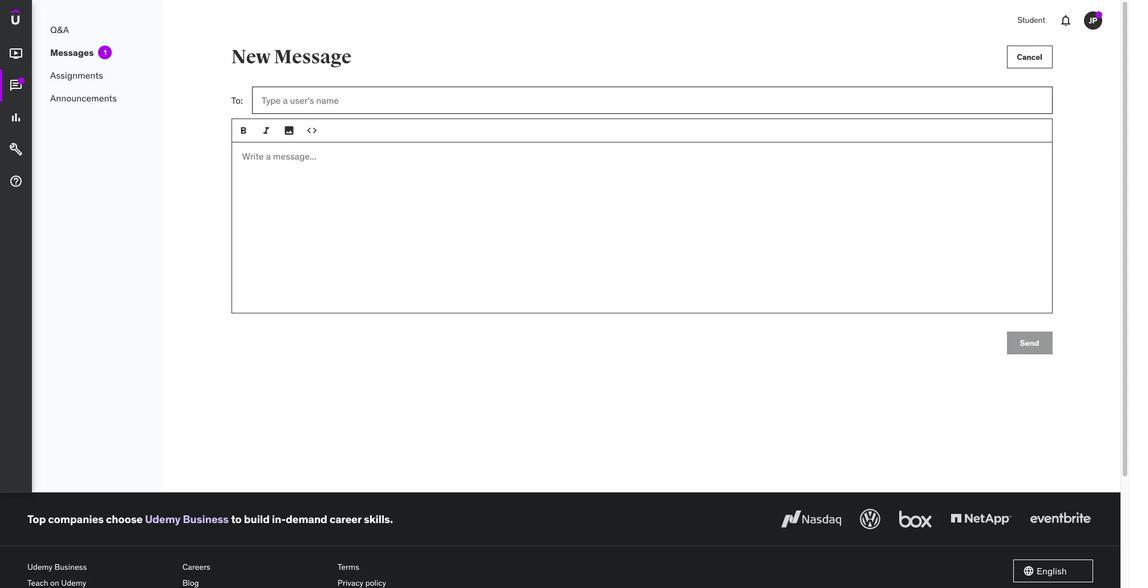 Task type: locate. For each thing, give the bounding box(es) containing it.
top companies choose udemy business to build in-demand career skills.
[[27, 513, 393, 526]]

udemy business link
[[145, 513, 229, 526], [27, 560, 173, 576]]

0 vertical spatial medium image
[[9, 47, 23, 61]]

nasdaq image
[[779, 507, 844, 532]]

teach
[[27, 578, 48, 588]]

top
[[27, 513, 46, 526]]

companies
[[48, 513, 104, 526]]

netapp image
[[949, 507, 1014, 532]]

1 vertical spatial business
[[54, 562, 87, 573]]

udemy
[[145, 513, 181, 526], [27, 562, 53, 573], [61, 578, 86, 588]]

cancel
[[1017, 52, 1043, 62]]

udemy business link up on
[[27, 560, 173, 576]]

business
[[183, 513, 229, 526], [54, 562, 87, 573]]

1 vertical spatial udemy
[[27, 562, 53, 573]]

1 medium image from the top
[[9, 47, 23, 61]]

careers link
[[183, 560, 329, 576]]

0 vertical spatial medium image
[[9, 79, 23, 93]]

2 vertical spatial medium image
[[9, 175, 23, 188]]

small image
[[1023, 566, 1035, 577]]

italic image
[[260, 125, 272, 136]]

medium image
[[9, 47, 23, 61], [9, 143, 23, 156], [9, 175, 23, 188]]

eventbrite image
[[1028, 507, 1093, 532]]

1 horizontal spatial business
[[183, 513, 229, 526]]

messages
[[50, 47, 94, 58]]

medium image
[[9, 79, 23, 93], [9, 111, 23, 124]]

cancel link
[[1007, 46, 1053, 68]]

english button
[[1014, 560, 1093, 583]]

business up on
[[54, 562, 87, 573]]

udemy up teach
[[27, 562, 53, 573]]

business inside udemy business teach on udemy
[[54, 562, 87, 573]]

q&a
[[50, 24, 69, 35]]

2 horizontal spatial udemy
[[145, 513, 181, 526]]

0 vertical spatial udemy
[[145, 513, 181, 526]]

new
[[231, 45, 271, 69]]

skills.
[[364, 513, 393, 526]]

send button
[[1007, 332, 1053, 355]]

udemy right choose
[[145, 513, 181, 526]]

terms
[[338, 562, 359, 573]]

q&a link
[[32, 18, 163, 41]]

1 medium image from the top
[[9, 79, 23, 93]]

udemy right on
[[61, 578, 86, 588]]

volkswagen image
[[858, 507, 883, 532]]

Type a user's name text field
[[252, 87, 1053, 114]]

0 horizontal spatial udemy
[[27, 562, 53, 573]]

teach on udemy link
[[27, 576, 173, 589]]

business left to
[[183, 513, 229, 526]]

1
[[104, 48, 107, 56]]

policy
[[365, 578, 386, 588]]

0 vertical spatial udemy business link
[[145, 513, 229, 526]]

1 vertical spatial medium image
[[9, 143, 23, 156]]

udemy business link up the careers
[[145, 513, 229, 526]]

assignments
[[50, 69, 103, 81]]

Write a message... text field
[[231, 143, 1053, 314]]

blog
[[183, 578, 199, 588]]

0 horizontal spatial business
[[54, 562, 87, 573]]

udemy business teach on udemy
[[27, 562, 87, 588]]

to
[[231, 513, 242, 526]]

1 vertical spatial medium image
[[9, 111, 23, 124]]

blog link
[[183, 576, 329, 589]]

in-
[[272, 513, 286, 526]]

code image
[[306, 125, 317, 136]]

1 horizontal spatial udemy
[[61, 578, 86, 588]]

build
[[244, 513, 270, 526]]



Task type: describe. For each thing, give the bounding box(es) containing it.
2 medium image from the top
[[9, 143, 23, 156]]

udemy image
[[11, 9, 63, 29]]

student
[[1018, 15, 1046, 25]]

3 medium image from the top
[[9, 175, 23, 188]]

jp link
[[1080, 7, 1107, 34]]

to:
[[231, 95, 243, 106]]

0 vertical spatial business
[[183, 513, 229, 526]]

student link
[[1011, 7, 1052, 34]]

new message
[[231, 45, 351, 69]]

terms privacy policy
[[338, 562, 386, 588]]

1 vertical spatial udemy business link
[[27, 560, 173, 576]]

send
[[1020, 338, 1040, 348]]

jp
[[1089, 15, 1098, 25]]

demand
[[286, 513, 327, 526]]

privacy
[[338, 578, 364, 588]]

english
[[1037, 566, 1067, 577]]

you have alerts image
[[1096, 11, 1103, 18]]

on
[[50, 578, 59, 588]]

2 medium image from the top
[[9, 111, 23, 124]]

notifications image
[[1059, 14, 1073, 27]]

announcements link
[[32, 87, 163, 110]]

bold image
[[238, 125, 249, 136]]

2 vertical spatial udemy
[[61, 578, 86, 588]]

privacy policy link
[[338, 576, 484, 589]]

terms link
[[338, 560, 484, 576]]

careers
[[183, 562, 210, 573]]

assignments link
[[32, 64, 163, 87]]

box image
[[897, 507, 935, 532]]

message
[[274, 45, 351, 69]]

careers blog
[[183, 562, 210, 588]]

career
[[330, 513, 362, 526]]

announcements
[[50, 92, 117, 104]]

choose
[[106, 513, 143, 526]]

image image
[[283, 125, 295, 136]]



Task type: vqa. For each thing, say whether or not it's contained in the screenshot.
bottom from
no



